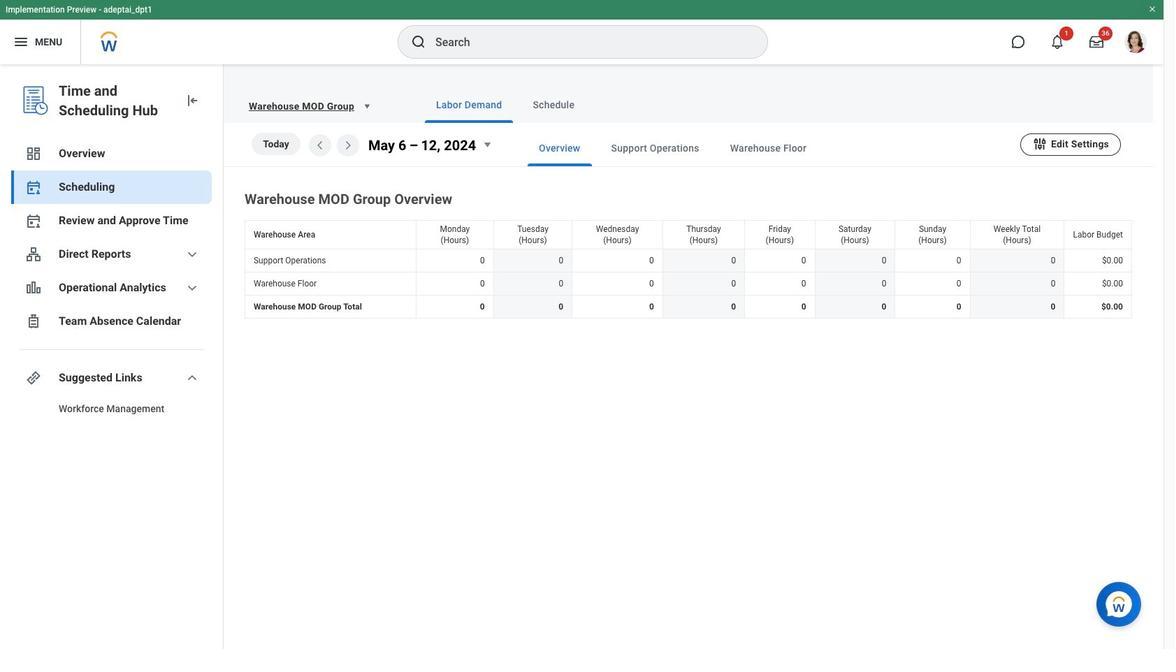 Task type: locate. For each thing, give the bounding box(es) containing it.
caret down small image
[[479, 136, 496, 153]]

chevron down small image
[[184, 280, 201, 296], [184, 370, 201, 387]]

chevron down small image for the chart image
[[184, 280, 201, 296]]

configure image
[[1033, 136, 1048, 151]]

dashboard image
[[25, 145, 42, 162]]

1 chevron down small image from the top
[[184, 280, 201, 296]]

search image
[[410, 34, 427, 50]]

task timeoff image
[[25, 313, 42, 330]]

calendar user solid image
[[25, 213, 42, 229]]

chevron down small image
[[184, 246, 201, 263]]

calendar user solid image
[[25, 179, 42, 196]]

tab panel
[[224, 123, 1154, 322]]

time and scheduling hub element
[[59, 81, 173, 120]]

tab list
[[397, 87, 1137, 123], [500, 130, 1021, 166]]

close environment banner image
[[1149, 5, 1157, 13]]

banner
[[0, 0, 1164, 64]]

justify image
[[13, 34, 29, 50]]

2 chevron down small image from the top
[[184, 370, 201, 387]]

1 vertical spatial chevron down small image
[[184, 370, 201, 387]]

0 vertical spatial chevron down small image
[[184, 280, 201, 296]]

view team image
[[25, 246, 42, 263]]



Task type: vqa. For each thing, say whether or not it's contained in the screenshot.
bottommost tab list
yes



Task type: describe. For each thing, give the bounding box(es) containing it.
inbox large image
[[1090, 35, 1104, 49]]

Search Workday  search field
[[436, 27, 739, 57]]

navigation pane region
[[0, 64, 224, 650]]

notifications large image
[[1051, 35, 1065, 49]]

chevron left small image
[[312, 137, 329, 154]]

transformation import image
[[184, 92, 201, 109]]

1 vertical spatial tab list
[[500, 130, 1021, 166]]

link image
[[25, 370, 42, 387]]

chart image
[[25, 280, 42, 296]]

caret down small image
[[360, 99, 374, 113]]

chevron down small image for link icon
[[184, 370, 201, 387]]

0 vertical spatial tab list
[[397, 87, 1137, 123]]

profile logan mcneil image
[[1125, 31, 1147, 56]]

chevron right small image
[[340, 137, 357, 154]]



